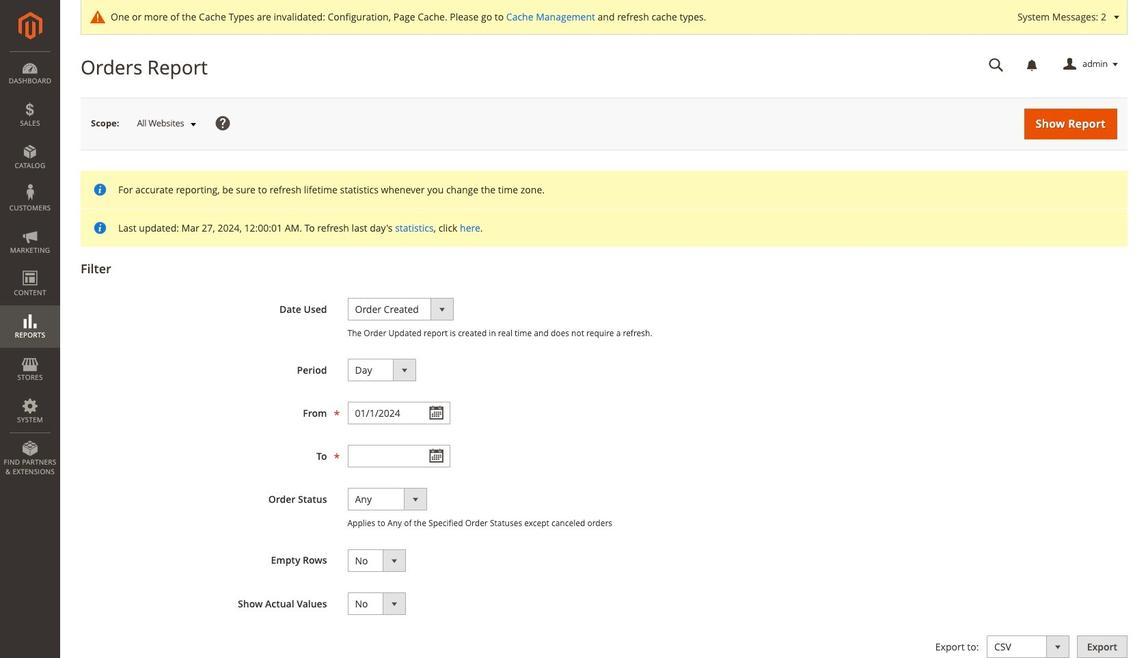 Task type: describe. For each thing, give the bounding box(es) containing it.
magento admin panel image
[[18, 12, 42, 40]]



Task type: locate. For each thing, give the bounding box(es) containing it.
None text field
[[979, 53, 1013, 77], [347, 402, 450, 425], [979, 53, 1013, 77], [347, 402, 450, 425]]

None text field
[[347, 445, 450, 468]]

menu bar
[[0, 51, 60, 483]]



